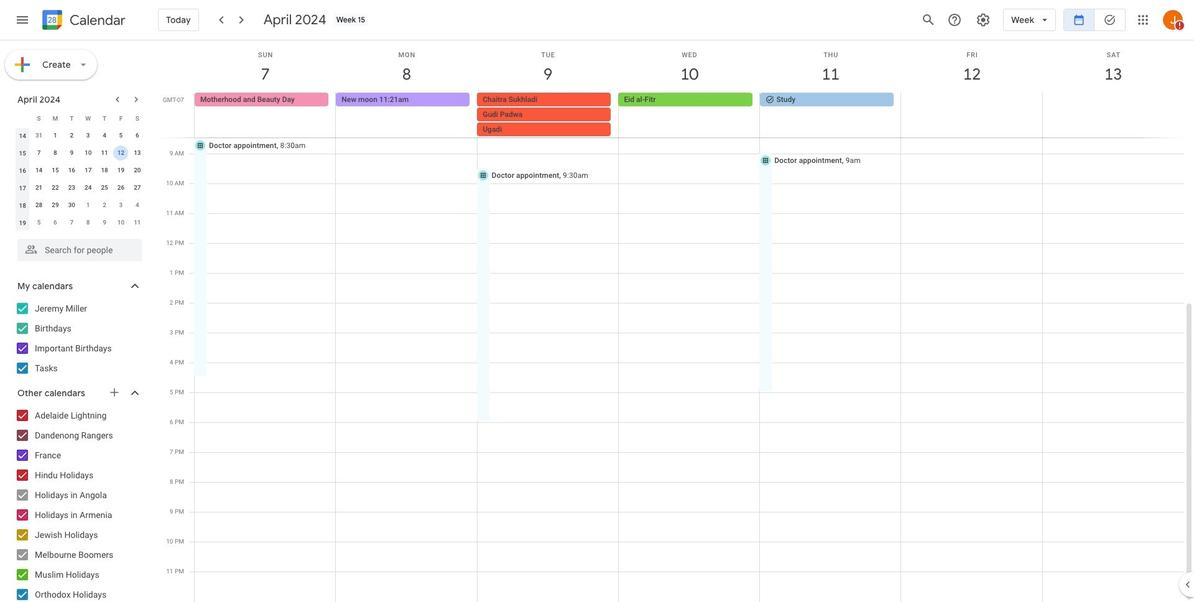Task type: locate. For each thing, give the bounding box(es) containing it.
may 2 element
[[97, 198, 112, 213]]

cell
[[477, 93, 619, 137], [901, 93, 1043, 137], [1043, 93, 1184, 137], [113, 144, 129, 162]]

may 7 element
[[64, 215, 79, 230]]

may 3 element
[[114, 198, 128, 213]]

29 element
[[48, 198, 63, 213]]

6 element
[[130, 128, 145, 143]]

row
[[189, 93, 1195, 137], [14, 110, 146, 127], [14, 127, 146, 144], [14, 144, 146, 162], [14, 162, 146, 179], [14, 179, 146, 197], [14, 197, 146, 214], [14, 214, 146, 231]]

april 2024 grid
[[12, 110, 146, 231]]

add other calendars image
[[108, 386, 121, 399]]

26 element
[[114, 180, 128, 195]]

may 1 element
[[81, 198, 96, 213]]

row group
[[14, 127, 146, 231]]

may 11 element
[[130, 215, 145, 230]]

my calendars list
[[2, 299, 154, 378]]

calendar element
[[40, 7, 126, 35]]

heading
[[67, 13, 126, 28]]

4 element
[[97, 128, 112, 143]]

27 element
[[130, 180, 145, 195]]

march 31 element
[[31, 128, 46, 143]]

may 4 element
[[130, 198, 145, 213]]

column header
[[14, 110, 31, 127]]

may 10 element
[[114, 215, 128, 230]]

1 element
[[48, 128, 63, 143]]

cell inside row group
[[113, 144, 129, 162]]

12 element
[[114, 146, 128, 161]]

grid
[[159, 40, 1195, 602]]

Search for people text field
[[25, 239, 134, 261]]

5 element
[[114, 128, 128, 143]]

3 element
[[81, 128, 96, 143]]

20 element
[[130, 163, 145, 178]]

19 element
[[114, 163, 128, 178]]

21 element
[[31, 180, 46, 195]]

None search field
[[0, 234, 154, 261]]

8 element
[[48, 146, 63, 161]]



Task type: describe. For each thing, give the bounding box(es) containing it.
may 6 element
[[48, 215, 63, 230]]

13 element
[[130, 146, 145, 161]]

25 element
[[97, 180, 112, 195]]

column header inside april 2024 grid
[[14, 110, 31, 127]]

18 element
[[97, 163, 112, 178]]

9 element
[[64, 146, 79, 161]]

row group inside april 2024 grid
[[14, 127, 146, 231]]

24 element
[[81, 180, 96, 195]]

28 element
[[31, 198, 46, 213]]

other calendars list
[[2, 406, 154, 602]]

main drawer image
[[15, 12, 30, 27]]

settings menu image
[[976, 12, 991, 27]]

16 element
[[64, 163, 79, 178]]

23 element
[[64, 180, 79, 195]]

14 element
[[31, 163, 46, 178]]

may 8 element
[[81, 215, 96, 230]]

7 element
[[31, 146, 46, 161]]

11 element
[[97, 146, 112, 161]]

10 element
[[81, 146, 96, 161]]

may 5 element
[[31, 215, 46, 230]]

2 element
[[64, 128, 79, 143]]

30 element
[[64, 198, 79, 213]]

may 9 element
[[97, 215, 112, 230]]

heading inside calendar "element"
[[67, 13, 126, 28]]

22 element
[[48, 180, 63, 195]]

17 element
[[81, 163, 96, 178]]

15 element
[[48, 163, 63, 178]]



Task type: vqa. For each thing, say whether or not it's contained in the screenshot.
25 ELEMENT
yes



